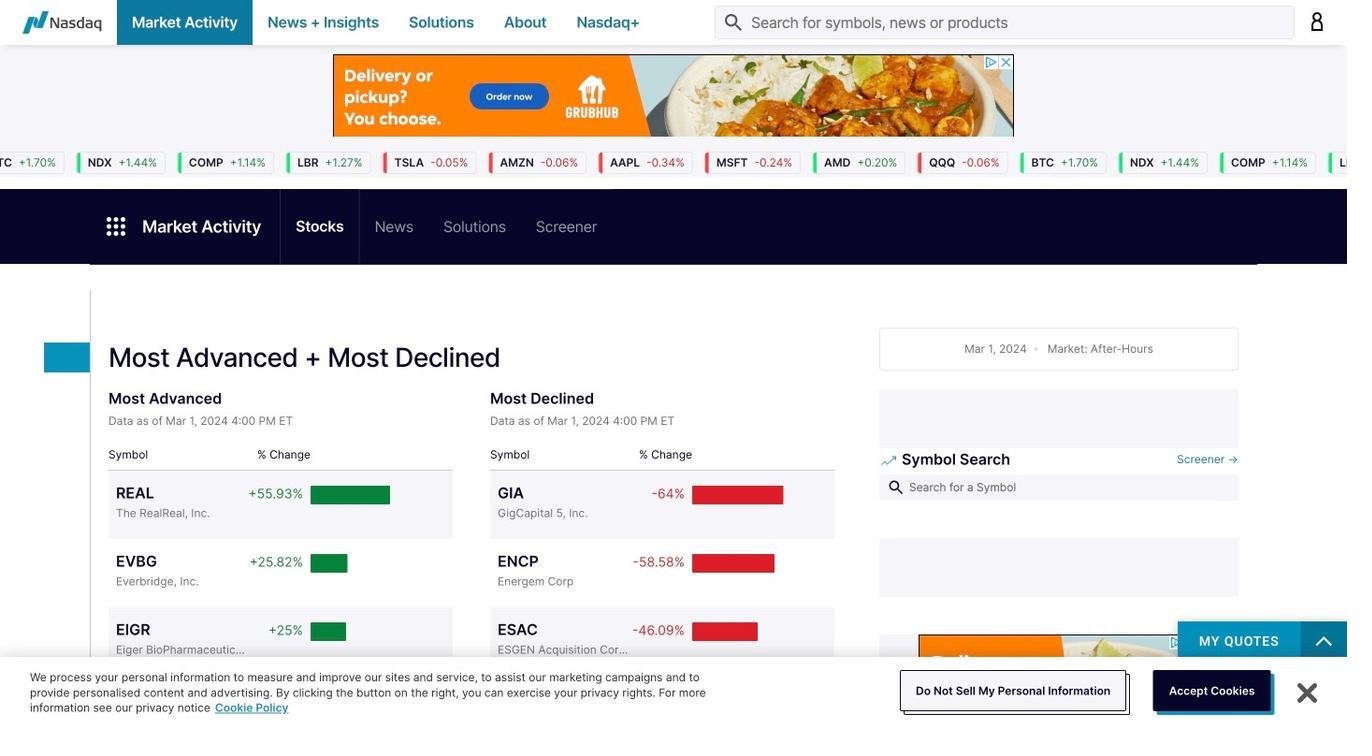 Task type: vqa. For each thing, say whether or not it's contained in the screenshot.
Find a Symbol Text Box
no



Task type: describe. For each thing, give the bounding box(es) containing it.
homepage logo url - navigate back to the homepage image
[[22, 11, 102, 34]]

primary navigation navigation
[[0, 0, 1348, 45]]

1 vertical spatial advertisement element
[[919, 635, 1200, 729]]

account login - click to log into your account image
[[1310, 12, 1325, 31]]

click to dismiss this message and remain on nasdaq.com image
[[1300, 684, 1320, 704]]



Task type: locate. For each thing, give the bounding box(es) containing it.
advertisement element
[[333, 54, 1015, 139], [919, 635, 1200, 729]]

click to search image
[[887, 478, 906, 497]]

Search for a Symbol text field
[[880, 475, 1239, 501]]

Search Button - Click to open the Search Overlay Modal Box text field
[[715, 6, 1295, 39]]

0 vertical spatial advertisement element
[[333, 54, 1015, 139]]

article
[[0, 137, 1348, 729]]

privacy alert dialog
[[30, 671, 1318, 716]]

None search field
[[880, 448, 1239, 508]]



